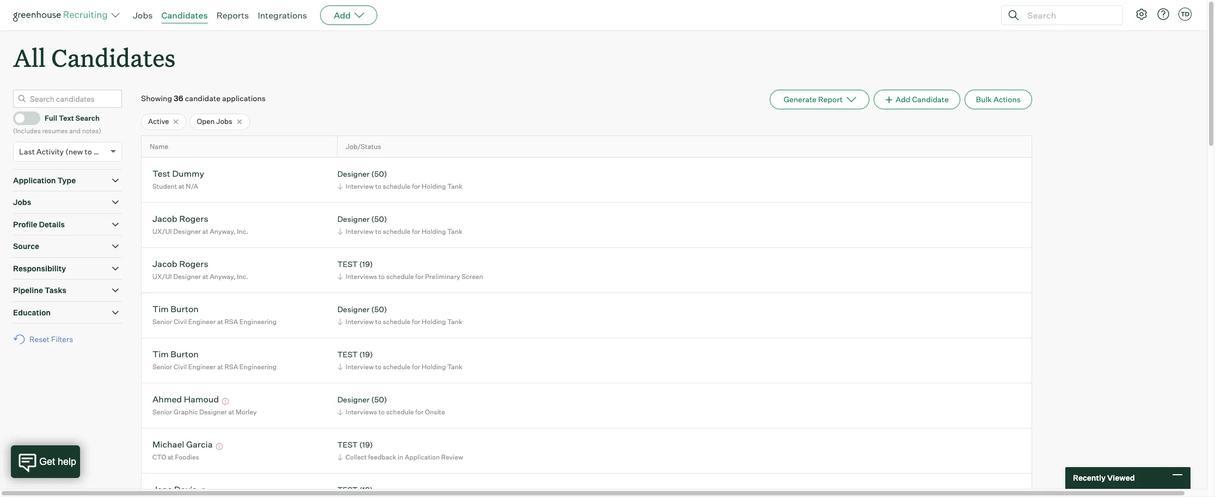 Task type: describe. For each thing, give the bounding box(es) containing it.
michael garcia has been in application review for more than 5 days image
[[215, 444, 224, 451]]

interview for tim burton link corresponding to test's interview to schedule for holding tank 'link'
[[346, 363, 374, 371]]

n/a
[[186, 182, 198, 191]]

configure image
[[1135, 8, 1148, 21]]

source
[[13, 242, 39, 251]]

michael
[[152, 440, 184, 451]]

(50) for jacob rogers
[[371, 215, 387, 224]]

interviews to schedule for onsite link
[[336, 407, 448, 418]]

interview to schedule for holding tank link for test dummy link
[[336, 181, 465, 192]]

profile details
[[13, 220, 65, 229]]

candidate
[[912, 95, 949, 104]]

interviews for designer
[[346, 408, 377, 416]]

recently
[[1073, 474, 1106, 483]]

3 tank from the top
[[447, 318, 462, 326]]

jane davis
[[152, 485, 197, 496]]

0 vertical spatial candidates
[[161, 10, 208, 21]]

showing
[[141, 94, 172, 103]]

0 vertical spatial jobs
[[133, 10, 153, 21]]

interview for interview to schedule for holding tank 'link' corresponding to tim burton link related to designer
[[346, 318, 374, 326]]

candidate
[[185, 94, 220, 103]]

rsa for designer (50)
[[225, 318, 238, 326]]

1 vertical spatial candidates
[[51, 41, 176, 74]]

add button
[[320, 5, 377, 25]]

pipeline
[[13, 286, 43, 295]]

test (19)
[[337, 486, 373, 495]]

integrations
[[258, 10, 307, 21]]

job/status
[[346, 143, 381, 151]]

hamoud
[[184, 394, 219, 405]]

at inside test dummy student at n/a
[[178, 182, 184, 191]]

to inside designer (50) interviews to schedule for onsite
[[379, 408, 385, 416]]

open jobs
[[197, 117, 232, 126]]

filters
[[51, 335, 73, 344]]

jane
[[152, 485, 172, 496]]

graphic
[[174, 408, 198, 416]]

candidates link
[[161, 10, 208, 21]]

Search candidates field
[[13, 90, 122, 108]]

generate
[[784, 95, 817, 104]]

responsibility
[[13, 264, 66, 273]]

reports link
[[217, 10, 249, 21]]

ahmed hamoud link
[[152, 394, 219, 407]]

checkmark image
[[18, 114, 26, 122]]

ahmed hamoud
[[152, 394, 219, 405]]

1 holding from the top
[[422, 182, 446, 191]]

designer (50) interview to schedule for holding tank for rogers
[[337, 215, 462, 236]]

schedule for tim burton link corresponding to test's interview to schedule for holding tank 'link'
[[383, 363, 411, 371]]

tank inside test (19) interview to schedule for holding tank
[[447, 363, 462, 371]]

reset filters button
[[13, 330, 79, 350]]

test for test (19) interviews to schedule for preliminary screen
[[337, 260, 358, 269]]

add for add
[[334, 10, 351, 21]]

inc. for designer (50)
[[237, 228, 248, 236]]

anyway, for designer
[[210, 228, 236, 236]]

3 holding from the top
[[422, 318, 446, 326]]

(50) inside designer (50) interviews to schedule for onsite
[[371, 396, 387, 405]]

interview for interview to schedule for holding tank 'link' associated with test dummy link
[[346, 182, 374, 191]]

engineer for designer (50)
[[188, 318, 216, 326]]

test dummy link
[[152, 168, 204, 181]]

details
[[39, 220, 65, 229]]

designer (50) interview to schedule for holding tank for burton
[[337, 305, 462, 326]]

garcia
[[186, 440, 213, 451]]

test (19) interview to schedule for holding tank
[[337, 350, 462, 371]]

generate report
[[784, 95, 843, 104]]

test (19) interviews to schedule for preliminary screen
[[337, 260, 483, 281]]

collect feedback in application review link
[[336, 452, 466, 463]]

add for add candidate
[[896, 95, 911, 104]]

reset filters
[[29, 335, 73, 344]]

text
[[59, 114, 74, 122]]

showing 36 candidate applications
[[141, 94, 266, 103]]

activity
[[36, 147, 64, 156]]

burton for designer (50)
[[171, 304, 199, 315]]

interview to schedule for holding tank link for jacob rogers link for designer
[[336, 226, 465, 237]]

greenhouse recruiting image
[[13, 9, 111, 22]]

test for test (19) collect feedback in application review
[[337, 441, 358, 450]]

name
[[150, 143, 168, 151]]

bulk actions link
[[965, 90, 1032, 110]]

generate report button
[[770, 90, 869, 110]]

for for interview to schedule for holding tank 'link' associated with test dummy link
[[412, 182, 420, 191]]

interviews to schedule for preliminary screen link
[[336, 272, 486, 282]]

profile
[[13, 220, 37, 229]]

(50) for tim burton
[[371, 305, 387, 314]]

open
[[197, 117, 215, 126]]

type
[[57, 176, 76, 185]]

(19) for test (19)
[[359, 486, 373, 495]]

2 holding from the top
[[422, 228, 446, 236]]

full
[[45, 114, 57, 122]]

tim burton senior civil engineer at rsa engineering for test
[[152, 349, 277, 371]]

Search text field
[[1025, 7, 1113, 23]]

burton for test (19)
[[171, 349, 199, 360]]

full text search (includes resumes and notes)
[[13, 114, 101, 135]]

last
[[19, 147, 35, 156]]

bulk actions
[[976, 95, 1021, 104]]

foodies
[[175, 453, 199, 462]]

onsite
[[425, 408, 445, 416]]

recently viewed
[[1073, 474, 1135, 483]]

davis
[[174, 485, 197, 496]]

student
[[152, 182, 177, 191]]

(19) for test (19) interviews to schedule for preliminary screen
[[359, 260, 373, 269]]

jane davis has been in application review for more than 5 days image
[[199, 489, 209, 496]]

add candidate
[[896, 95, 949, 104]]

3 senior from the top
[[152, 408, 172, 416]]

pipeline tasks
[[13, 286, 66, 295]]

0 horizontal spatial jobs
[[13, 198, 31, 207]]

jobs link
[[133, 10, 153, 21]]

test for test (19)
[[337, 486, 358, 495]]

(19) for test (19) interview to schedule for holding tank
[[359, 350, 373, 360]]

integrations link
[[258, 10, 307, 21]]

resumes
[[42, 127, 68, 135]]

schedule for interviews to schedule for onsite link
[[386, 408, 414, 416]]

tim burton link for designer
[[152, 304, 199, 317]]

old)
[[94, 147, 108, 156]]

for for interviews to schedule for preliminary screen link
[[415, 273, 424, 281]]

(19) for test (19) collect feedback in application review
[[359, 441, 373, 450]]

morley
[[236, 408, 257, 416]]

all
[[13, 41, 46, 74]]

michael garcia
[[152, 440, 213, 451]]

test
[[152, 168, 170, 179]]

36
[[174, 94, 183, 103]]

tasks
[[45, 286, 66, 295]]

report
[[818, 95, 843, 104]]

application type
[[13, 176, 76, 185]]

active
[[148, 117, 169, 126]]

education
[[13, 308, 51, 317]]

2 tank from the top
[[447, 228, 462, 236]]

interviews for test
[[346, 273, 377, 281]]

td button
[[1179, 8, 1192, 21]]

designer (50) interview to schedule for holding tank for dummy
[[337, 170, 462, 191]]

candidate reports are now available! apply filters and select "view in app" element
[[770, 90, 869, 110]]

1 tank from the top
[[447, 182, 462, 191]]

and
[[69, 127, 81, 135]]

jacob rogers link for designer
[[152, 214, 208, 226]]



Task type: locate. For each thing, give the bounding box(es) containing it.
interview to schedule for holding tank link up designer (50) interviews to schedule for onsite
[[336, 362, 465, 372]]

preliminary
[[425, 273, 460, 281]]

1 vertical spatial rsa
[[225, 363, 238, 371]]

schedule for jacob rogers link for designer interview to schedule for holding tank 'link'
[[383, 228, 411, 236]]

(19) inside test (19) interview to schedule for holding tank
[[359, 350, 373, 360]]

add inside popup button
[[334, 10, 351, 21]]

1 (19) from the top
[[359, 260, 373, 269]]

michael garcia link
[[152, 440, 213, 452]]

anyway,
[[210, 228, 236, 236], [210, 273, 236, 281]]

3 (19) from the top
[[359, 441, 373, 450]]

test for test (19) interview to schedule for holding tank
[[337, 350, 358, 360]]

schedule inside designer (50) interviews to schedule for onsite
[[386, 408, 414, 416]]

for for tim burton link corresponding to test's interview to schedule for holding tank 'link'
[[412, 363, 420, 371]]

1 vertical spatial civil
[[174, 363, 187, 371]]

0 vertical spatial ux/ui
[[152, 228, 172, 236]]

add candidate link
[[874, 90, 960, 110]]

jacob
[[152, 214, 177, 225], [152, 259, 177, 270]]

1 tim burton link from the top
[[152, 304, 199, 317]]

test dummy student at n/a
[[152, 168, 204, 191]]

application down last
[[13, 176, 56, 185]]

(19)
[[359, 260, 373, 269], [359, 350, 373, 360], [359, 441, 373, 450], [359, 486, 373, 495]]

civil
[[174, 318, 187, 326], [174, 363, 187, 371]]

3 designer (50) interview to schedule for holding tank from the top
[[337, 305, 462, 326]]

application right 'in'
[[405, 453, 440, 462]]

jacob rogers link
[[152, 214, 208, 226], [152, 259, 208, 271]]

0 vertical spatial tim burton senior civil engineer at rsa engineering
[[152, 304, 277, 326]]

2 vertical spatial designer (50) interview to schedule for holding tank
[[337, 305, 462, 326]]

last activity (new to old) option
[[19, 147, 108, 156]]

0 vertical spatial jacob
[[152, 214, 177, 225]]

0 vertical spatial anyway,
[[210, 228, 236, 236]]

for inside designer (50) interviews to schedule for onsite
[[415, 408, 424, 416]]

notes)
[[82, 127, 101, 135]]

1 vertical spatial tim burton senior civil engineer at rsa engineering
[[152, 349, 277, 371]]

jacob rogers ux/ui designer at anyway, inc. for designer
[[152, 214, 248, 236]]

(19) inside test (19) collect feedback in application review
[[359, 441, 373, 450]]

0 vertical spatial jacob rogers link
[[152, 214, 208, 226]]

to
[[85, 147, 92, 156], [375, 182, 381, 191], [375, 228, 381, 236], [379, 273, 385, 281], [375, 318, 381, 326], [375, 363, 381, 371], [379, 408, 385, 416]]

senior for designer (50)
[[152, 318, 172, 326]]

0 vertical spatial add
[[334, 10, 351, 21]]

2 inc. from the top
[[237, 273, 248, 281]]

jacob for test
[[152, 259, 177, 270]]

1 anyway, from the top
[[210, 228, 236, 236]]

1 civil from the top
[[174, 318, 187, 326]]

1 vertical spatial application
[[405, 453, 440, 462]]

1 horizontal spatial application
[[405, 453, 440, 462]]

in
[[398, 453, 403, 462]]

rsa for test (19)
[[225, 363, 238, 371]]

1 jacob from the top
[[152, 214, 177, 225]]

1 vertical spatial jacob rogers link
[[152, 259, 208, 271]]

collect
[[346, 453, 367, 462]]

1 engineer from the top
[[188, 318, 216, 326]]

1 designer (50) interview to schedule for holding tank from the top
[[337, 170, 462, 191]]

tim for test
[[152, 349, 169, 360]]

2 tim from the top
[[152, 349, 169, 360]]

holding
[[422, 182, 446, 191], [422, 228, 446, 236], [422, 318, 446, 326], [422, 363, 446, 371]]

dummy
[[172, 168, 204, 179]]

(50) for test dummy
[[371, 170, 387, 179]]

ahmed
[[152, 394, 182, 405]]

2 vertical spatial senior
[[152, 408, 172, 416]]

1 vertical spatial burton
[[171, 349, 199, 360]]

4 interview from the top
[[346, 363, 374, 371]]

1 (50) from the top
[[371, 170, 387, 179]]

rsa
[[225, 318, 238, 326], [225, 363, 238, 371]]

cto
[[152, 453, 166, 462]]

1 vertical spatial engineer
[[188, 363, 216, 371]]

engineer
[[188, 318, 216, 326], [188, 363, 216, 371]]

0 vertical spatial application
[[13, 176, 56, 185]]

designer (50) interview to schedule for holding tank down job/status
[[337, 170, 462, 191]]

schedule for interview to schedule for holding tank 'link' corresponding to tim burton link related to designer
[[383, 318, 411, 326]]

1 interview to schedule for holding tank link from the top
[[336, 181, 465, 192]]

1 vertical spatial inc.
[[237, 273, 248, 281]]

tim for designer
[[152, 304, 169, 315]]

3 interview to schedule for holding tank link from the top
[[336, 317, 465, 327]]

0 vertical spatial designer (50) interview to schedule for holding tank
[[337, 170, 462, 191]]

(new
[[65, 147, 83, 156]]

inc. for test (19)
[[237, 273, 248, 281]]

2 senior from the top
[[152, 363, 172, 371]]

2 jacob from the top
[[152, 259, 177, 270]]

1 vertical spatial rogers
[[179, 259, 208, 270]]

application
[[13, 176, 56, 185], [405, 453, 440, 462]]

screen
[[462, 273, 483, 281]]

for for jacob rogers link for designer interview to schedule for holding tank 'link'
[[412, 228, 420, 236]]

2 civil from the top
[[174, 363, 187, 371]]

tim burton link for test
[[152, 349, 199, 362]]

td
[[1181, 10, 1190, 18]]

interview to schedule for holding tank link for tim burton link corresponding to test
[[336, 362, 465, 372]]

interview to schedule for holding tank link
[[336, 181, 465, 192], [336, 226, 465, 237], [336, 317, 465, 327], [336, 362, 465, 372]]

schedule
[[383, 182, 411, 191], [383, 228, 411, 236], [386, 273, 414, 281], [383, 318, 411, 326], [383, 363, 411, 371], [386, 408, 414, 416]]

actions
[[994, 95, 1021, 104]]

4 (19) from the top
[[359, 486, 373, 495]]

for inside test (19) interviews to schedule for preliminary screen
[[415, 273, 424, 281]]

0 vertical spatial tim
[[152, 304, 169, 315]]

1 rsa from the top
[[225, 318, 238, 326]]

1 tim burton senior civil engineer at rsa engineering from the top
[[152, 304, 277, 326]]

0 horizontal spatial add
[[334, 10, 351, 21]]

0 vertical spatial tim burton link
[[152, 304, 199, 317]]

1 ux/ui from the top
[[152, 228, 172, 236]]

engineering
[[239, 318, 277, 326], [239, 363, 277, 371]]

test (19) collect feedback in application review
[[337, 441, 463, 462]]

4 (50) from the top
[[371, 396, 387, 405]]

test inside test (19) collect feedback in application review
[[337, 441, 358, 450]]

interview to schedule for holding tank link for tim burton link related to designer
[[336, 317, 465, 327]]

1 engineering from the top
[[239, 318, 277, 326]]

designer (50) interviews to schedule for onsite
[[337, 396, 445, 416]]

tank
[[447, 182, 462, 191], [447, 228, 462, 236], [447, 318, 462, 326], [447, 363, 462, 371]]

2 tim burton senior civil engineer at rsa engineering from the top
[[152, 349, 277, 371]]

3 test from the top
[[337, 441, 358, 450]]

jobs
[[133, 10, 153, 21], [216, 117, 232, 126], [13, 198, 31, 207]]

application inside test (19) collect feedback in application review
[[405, 453, 440, 462]]

interviews inside designer (50) interviews to schedule for onsite
[[346, 408, 377, 416]]

2 ux/ui from the top
[[152, 273, 172, 281]]

interview
[[346, 182, 374, 191], [346, 228, 374, 236], [346, 318, 374, 326], [346, 363, 374, 371]]

interview to schedule for holding tank link up test (19) interviews to schedule for preliminary screen
[[336, 226, 465, 237]]

engineer for test (19)
[[188, 363, 216, 371]]

rogers
[[179, 214, 208, 225], [179, 259, 208, 270]]

at
[[178, 182, 184, 191], [202, 228, 208, 236], [202, 273, 208, 281], [217, 318, 223, 326], [217, 363, 223, 371], [228, 408, 234, 416], [168, 453, 174, 462]]

2 rogers from the top
[[179, 259, 208, 270]]

designer inside designer (50) interviews to schedule for onsite
[[337, 396, 370, 405]]

2 anyway, from the top
[[210, 273, 236, 281]]

ahmed hamoud has been in onsite for more than 21 days image
[[221, 399, 231, 405]]

jobs left candidates link
[[133, 10, 153, 21]]

jacob rogers ux/ui designer at anyway, inc. for test
[[152, 259, 248, 281]]

1 vertical spatial ux/ui
[[152, 273, 172, 281]]

rogers for test
[[179, 259, 208, 270]]

1 vertical spatial jacob
[[152, 259, 177, 270]]

0 vertical spatial engineering
[[239, 318, 277, 326]]

td button
[[1177, 5, 1194, 23]]

viewed
[[1107, 474, 1135, 483]]

2 interviews from the top
[[346, 408, 377, 416]]

interview to schedule for holding tank link down job/status
[[336, 181, 465, 192]]

(19) inside test (19) interviews to schedule for preliminary screen
[[359, 260, 373, 269]]

2 interview from the top
[[346, 228, 374, 236]]

2 engineer from the top
[[188, 363, 216, 371]]

to inside test (19) interviews to schedule for preliminary screen
[[379, 273, 385, 281]]

2 (19) from the top
[[359, 350, 373, 360]]

1 senior from the top
[[152, 318, 172, 326]]

1 vertical spatial designer (50) interview to schedule for holding tank
[[337, 215, 462, 236]]

(50)
[[371, 170, 387, 179], [371, 215, 387, 224], [371, 305, 387, 314], [371, 396, 387, 405]]

2 designer (50) interview to schedule for holding tank from the top
[[337, 215, 462, 236]]

jobs right the open
[[216, 117, 232, 126]]

tim burton link
[[152, 304, 199, 317], [152, 349, 199, 362]]

1 vertical spatial jacob rogers ux/ui designer at anyway, inc.
[[152, 259, 248, 281]]

2 (50) from the top
[[371, 215, 387, 224]]

0 vertical spatial senior
[[152, 318, 172, 326]]

1 inc. from the top
[[237, 228, 248, 236]]

1 vertical spatial engineering
[[239, 363, 277, 371]]

test inside test (19) interview to schedule for holding tank
[[337, 350, 358, 360]]

search
[[75, 114, 100, 122]]

reports
[[217, 10, 249, 21]]

interview inside test (19) interview to schedule for holding tank
[[346, 363, 374, 371]]

1 vertical spatial anyway,
[[210, 273, 236, 281]]

jacob for designer
[[152, 214, 177, 225]]

4 tank from the top
[[447, 363, 462, 371]]

schedule inside test (19) interview to schedule for holding tank
[[383, 363, 411, 371]]

rogers for designer
[[179, 214, 208, 225]]

schedule inside test (19) interviews to schedule for preliminary screen
[[386, 273, 414, 281]]

interview for jacob rogers link for designer interview to schedule for holding tank 'link'
[[346, 228, 374, 236]]

2 jacob rogers ux/ui designer at anyway, inc. from the top
[[152, 259, 248, 281]]

1 vertical spatial interviews
[[346, 408, 377, 416]]

2 burton from the top
[[171, 349, 199, 360]]

ux/ui
[[152, 228, 172, 236], [152, 273, 172, 281]]

ux/ui for designer (50)
[[152, 228, 172, 236]]

all candidates
[[13, 41, 176, 74]]

tim burton senior civil engineer at rsa engineering for designer
[[152, 304, 277, 326]]

bulk
[[976, 95, 992, 104]]

senior for test (19)
[[152, 363, 172, 371]]

2 interview to schedule for holding tank link from the top
[[336, 226, 465, 237]]

1 horizontal spatial jobs
[[133, 10, 153, 21]]

last activity (new to old)
[[19, 147, 108, 156]]

designer (50) interview to schedule for holding tank down interviews to schedule for preliminary screen link
[[337, 305, 462, 326]]

1 interview from the top
[[346, 182, 374, 191]]

inc.
[[237, 228, 248, 236], [237, 273, 248, 281]]

2 rsa from the top
[[225, 363, 238, 371]]

1 vertical spatial tim burton link
[[152, 349, 199, 362]]

4 holding from the top
[[422, 363, 446, 371]]

(includes
[[13, 127, 41, 135]]

0 vertical spatial interviews
[[346, 273, 377, 281]]

2 horizontal spatial jobs
[[216, 117, 232, 126]]

designer
[[337, 170, 370, 179], [337, 215, 370, 224], [173, 228, 201, 236], [173, 273, 201, 281], [337, 305, 370, 314], [337, 396, 370, 405], [199, 408, 227, 416]]

1 interviews from the top
[[346, 273, 377, 281]]

civil for designer (50)
[[174, 318, 187, 326]]

test inside test (19) interviews to schedule for preliminary screen
[[337, 260, 358, 269]]

1 vertical spatial senior
[[152, 363, 172, 371]]

1 test from the top
[[337, 260, 358, 269]]

1 tim from the top
[[152, 304, 169, 315]]

candidates right jobs 'link'
[[161, 10, 208, 21]]

jane davis link
[[152, 485, 197, 497]]

candidates down jobs 'link'
[[51, 41, 176, 74]]

1 jacob rogers ux/ui designer at anyway, inc. from the top
[[152, 214, 248, 236]]

1 burton from the top
[[171, 304, 199, 315]]

interview to schedule for holding tank link up test (19) interview to schedule for holding tank
[[336, 317, 465, 327]]

2 engineering from the top
[[239, 363, 277, 371]]

0 vertical spatial jacob rogers ux/ui designer at anyway, inc.
[[152, 214, 248, 236]]

applications
[[222, 94, 266, 103]]

jacob rogers ux/ui designer at anyway, inc.
[[152, 214, 248, 236], [152, 259, 248, 281]]

civil for test (19)
[[174, 363, 187, 371]]

1 horizontal spatial add
[[896, 95, 911, 104]]

to inside test (19) interview to schedule for holding tank
[[375, 363, 381, 371]]

engineering for designer
[[239, 318, 277, 326]]

0 vertical spatial inc.
[[237, 228, 248, 236]]

0 horizontal spatial application
[[13, 176, 56, 185]]

senior graphic designer at morley
[[152, 408, 257, 416]]

anyway, for test
[[210, 273, 236, 281]]

1 vertical spatial add
[[896, 95, 911, 104]]

2 jacob rogers link from the top
[[152, 259, 208, 271]]

1 rogers from the top
[[179, 214, 208, 225]]

4 test from the top
[[337, 486, 358, 495]]

3 interview from the top
[[346, 318, 374, 326]]

schedule for interviews to schedule for preliminary screen link
[[386, 273, 414, 281]]

0 vertical spatial burton
[[171, 304, 199, 315]]

for inside test (19) interview to schedule for holding tank
[[412, 363, 420, 371]]

add
[[334, 10, 351, 21], [896, 95, 911, 104]]

3 (50) from the top
[[371, 305, 387, 314]]

for
[[412, 182, 420, 191], [412, 228, 420, 236], [415, 273, 424, 281], [412, 318, 420, 326], [412, 363, 420, 371], [415, 408, 424, 416]]

for for interviews to schedule for onsite link
[[415, 408, 424, 416]]

jobs up profile
[[13, 198, 31, 207]]

jacob rogers link for test
[[152, 259, 208, 271]]

0 vertical spatial civil
[[174, 318, 187, 326]]

holding inside test (19) interview to schedule for holding tank
[[422, 363, 446, 371]]

review
[[441, 453, 463, 462]]

1 vertical spatial jobs
[[216, 117, 232, 126]]

2 test from the top
[[337, 350, 358, 360]]

feedback
[[368, 453, 396, 462]]

designer (50) interview to schedule for holding tank up test (19) interviews to schedule for preliminary screen
[[337, 215, 462, 236]]

schedule for interview to schedule for holding tank 'link' associated with test dummy link
[[383, 182, 411, 191]]

1 vertical spatial tim
[[152, 349, 169, 360]]

interviews inside test (19) interviews to schedule for preliminary screen
[[346, 273, 377, 281]]

ux/ui for test (19)
[[152, 273, 172, 281]]

4 interview to schedule for holding tank link from the top
[[336, 362, 465, 372]]

0 vertical spatial rsa
[[225, 318, 238, 326]]

engineering for test
[[239, 363, 277, 371]]

burton
[[171, 304, 199, 315], [171, 349, 199, 360]]

cto at foodies
[[152, 453, 199, 462]]

2 vertical spatial jobs
[[13, 198, 31, 207]]

2 tim burton link from the top
[[152, 349, 199, 362]]

1 jacob rogers link from the top
[[152, 214, 208, 226]]

0 vertical spatial rogers
[[179, 214, 208, 225]]

0 vertical spatial engineer
[[188, 318, 216, 326]]

for for interview to schedule for holding tank 'link' corresponding to tim burton link related to designer
[[412, 318, 420, 326]]



Task type: vqa. For each thing, say whether or not it's contained in the screenshot.


